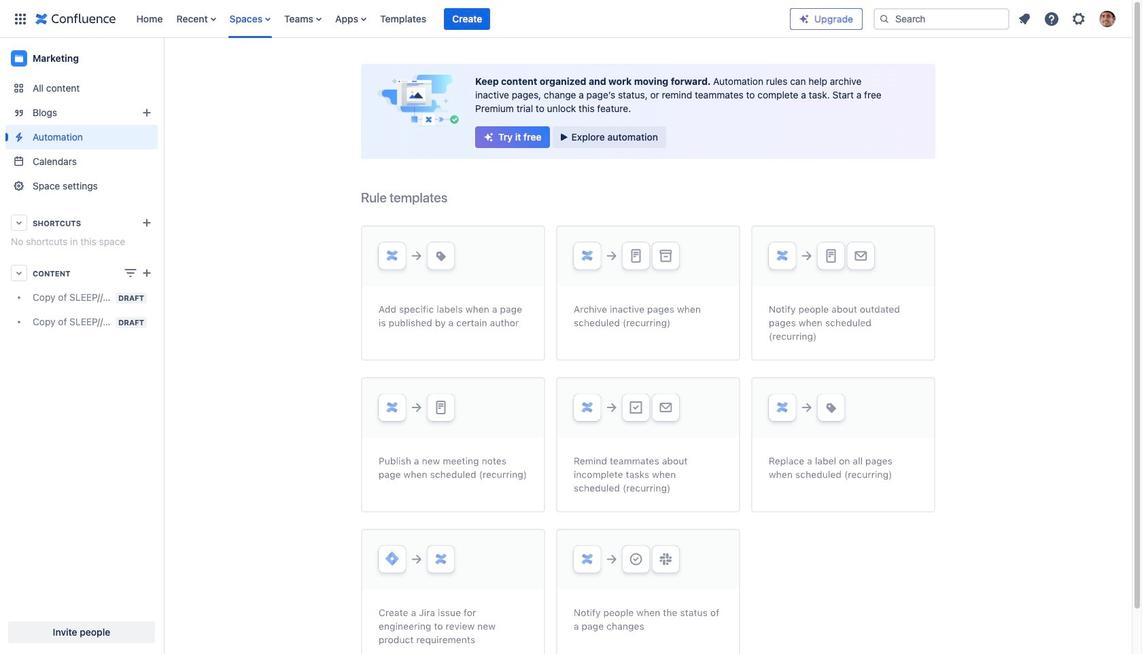 Task type: vqa. For each thing, say whether or not it's contained in the screenshot.
9 link
no



Task type: locate. For each thing, give the bounding box(es) containing it.
None search field
[[874, 8, 1010, 30]]

list item inside global element
[[444, 8, 490, 30]]

settings icon image
[[1071, 11, 1087, 27]]

Search field
[[874, 8, 1010, 30]]

list
[[130, 0, 790, 38], [1012, 6, 1124, 31]]

banner
[[0, 0, 1132, 38]]

tree
[[5, 286, 158, 334]]

elevate automation upsell image image
[[361, 186, 935, 655]]

notification icon image
[[1016, 11, 1033, 27]]

collapse sidebar image
[[148, 45, 178, 72]]

your profile and preferences image
[[1099, 11, 1116, 27]]

list item
[[444, 8, 490, 30]]

space element
[[0, 38, 163, 655]]

confluence image
[[35, 11, 116, 27], [35, 11, 116, 27]]

help icon image
[[1044, 11, 1060, 27]]

list for premium icon
[[1012, 6, 1124, 31]]

search image
[[879, 13, 890, 24]]

explore automation image
[[558, 132, 569, 143]]

0 horizontal spatial list
[[130, 0, 790, 38]]

list for appswitcher icon
[[130, 0, 790, 38]]

1 horizontal spatial list
[[1012, 6, 1124, 31]]

group
[[475, 126, 666, 148]]

appswitcher icon image
[[12, 11, 29, 27]]

premium image
[[799, 13, 810, 24]]



Task type: describe. For each thing, give the bounding box(es) containing it.
add shortcut image
[[139, 215, 155, 231]]

tree inside space element
[[5, 286, 158, 334]]

global element
[[8, 0, 790, 38]]

create a blog image
[[139, 105, 155, 121]]

change view image
[[122, 265, 139, 281]]

create a page image
[[139, 265, 155, 281]]



